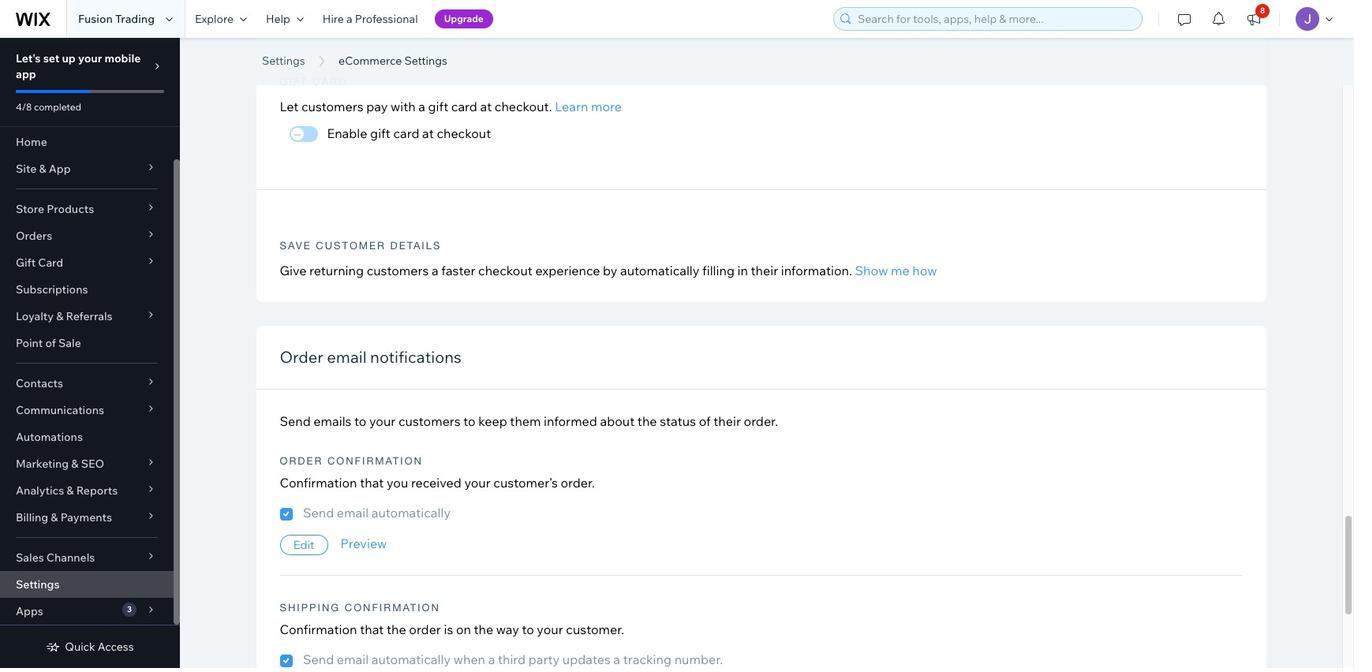 Task type: vqa. For each thing, say whether or not it's contained in the screenshot.
Home link
yes



Task type: locate. For each thing, give the bounding box(es) containing it.
explore
[[195, 12, 234, 26]]

0 vertical spatial their
[[751, 263, 779, 279]]

0 vertical spatial email
[[327, 347, 367, 367]]

at
[[480, 99, 492, 115], [422, 126, 434, 141]]

settings link
[[254, 53, 313, 69], [0, 572, 174, 598]]

1 order from the top
[[280, 347, 324, 367]]

email up the emails
[[327, 347, 367, 367]]

site
[[16, 162, 37, 176]]

1 vertical spatial at
[[422, 126, 434, 141]]

checkout
[[437, 126, 491, 141], [478, 263, 533, 279]]

gift
[[280, 76, 308, 88], [16, 256, 36, 270]]

checkout down let customers pay with a gift card at checkout. learn more
[[437, 126, 491, 141]]

0 horizontal spatial order.
[[561, 475, 595, 491]]

your right received
[[464, 475, 491, 491]]

send down shipping
[[303, 652, 334, 668]]

information.
[[781, 263, 853, 279]]

number.
[[675, 652, 723, 668]]

1 horizontal spatial to
[[464, 414, 476, 430]]

0 vertical spatial card
[[451, 99, 477, 115]]

order up the emails
[[280, 347, 324, 367]]

site & app
[[16, 162, 71, 176]]

0 vertical spatial gift card
[[280, 76, 347, 88]]

1 vertical spatial automatically
[[372, 505, 451, 521]]

settings down help button
[[262, 54, 305, 68]]

0 vertical spatial automatically
[[621, 263, 700, 279]]

gift card up let
[[280, 76, 347, 88]]

card left "checkout."
[[451, 99, 477, 115]]

up
[[62, 51, 76, 66]]

1 vertical spatial gift
[[370, 126, 391, 141]]

confirmation down the emails
[[280, 475, 357, 491]]

save
[[280, 240, 312, 252]]

keep
[[479, 414, 507, 430]]

checkout right faster
[[478, 263, 533, 279]]

& inside popup button
[[71, 457, 79, 471]]

1 horizontal spatial the
[[474, 622, 494, 638]]

at left "checkout."
[[480, 99, 492, 115]]

settings down sales
[[16, 578, 60, 592]]

upgrade button
[[435, 9, 493, 28]]

mobile
[[105, 51, 141, 66]]

card down with
[[393, 126, 420, 141]]

of right status
[[699, 414, 711, 430]]

apps
[[16, 605, 43, 619]]

your up the party
[[537, 622, 563, 638]]

of left sale
[[45, 336, 56, 351]]

1 vertical spatial card
[[38, 256, 63, 270]]

2 vertical spatial email
[[337, 652, 369, 668]]

your
[[78, 51, 102, 66], [369, 414, 396, 430], [464, 475, 491, 491], [537, 622, 563, 638]]

the left 'order'
[[387, 622, 406, 638]]

emails
[[314, 414, 352, 430]]

1 horizontal spatial gift
[[428, 99, 449, 115]]

automatically down 'order'
[[372, 652, 451, 668]]

email up the preview
[[337, 505, 369, 521]]

email
[[327, 347, 367, 367], [337, 505, 369, 521], [337, 652, 369, 668]]

show
[[855, 263, 888, 279]]

settings link down help button
[[254, 53, 313, 69]]

your inside let's set up your mobile app
[[78, 51, 102, 66]]

card
[[451, 99, 477, 115], [393, 126, 420, 141]]

email for send email automatically
[[337, 505, 369, 521]]

2 horizontal spatial to
[[522, 622, 534, 638]]

customers up enable
[[301, 99, 364, 115]]

the right about
[[638, 414, 657, 430]]

loyalty & referrals
[[16, 309, 113, 324]]

customers down details
[[367, 263, 429, 279]]

send for send emails to your customers to keep them informed about the status of their order.
[[280, 414, 311, 430]]

0 vertical spatial order
[[280, 347, 324, 367]]

1 horizontal spatial settings link
[[254, 53, 313, 69]]

1 vertical spatial order.
[[561, 475, 595, 491]]

updates
[[563, 652, 611, 668]]

0 vertical spatial at
[[480, 99, 492, 115]]

gift card down orders
[[16, 256, 63, 270]]

send email automatically when a third party updates a tracking number.
[[303, 652, 723, 668]]

1 horizontal spatial at
[[480, 99, 492, 115]]

1 vertical spatial their
[[714, 414, 741, 430]]

1 horizontal spatial of
[[699, 414, 711, 430]]

card up enable
[[313, 76, 347, 88]]

reports
[[76, 484, 118, 498]]

2 horizontal spatial the
[[638, 414, 657, 430]]

send for send email automatically when a third party updates a tracking number.
[[303, 652, 334, 668]]

your inside the order confirmation confirmation that you received your customer's order.
[[464, 475, 491, 491]]

sales
[[16, 551, 44, 565]]

channels
[[46, 551, 95, 565]]

fusion trading
[[78, 12, 155, 26]]

0 horizontal spatial gift card
[[16, 256, 63, 270]]

to left keep
[[464, 414, 476, 430]]

orders button
[[0, 223, 174, 249]]

a left faster
[[432, 263, 439, 279]]

0 vertical spatial gift
[[280, 76, 308, 88]]

that inside the order confirmation confirmation that you received your customer's order.
[[360, 475, 384, 491]]

2 order from the top
[[280, 456, 323, 467]]

informed
[[544, 414, 597, 430]]

enable
[[327, 126, 367, 141]]

& right site on the top left of page
[[39, 162, 46, 176]]

hire
[[323, 12, 344, 26]]

hire a professional
[[323, 12, 418, 26]]

0 vertical spatial order.
[[744, 414, 778, 430]]

the right on
[[474, 622, 494, 638]]

0 vertical spatial that
[[360, 475, 384, 491]]

edit
[[293, 538, 315, 553]]

0 horizontal spatial at
[[422, 126, 434, 141]]

customer
[[316, 240, 386, 252]]

that
[[360, 475, 384, 491], [360, 622, 384, 638]]

1 vertical spatial order
[[280, 456, 323, 467]]

that left the you
[[360, 475, 384, 491]]

ecommerce down hire a professional
[[339, 54, 402, 68]]

professional
[[355, 12, 418, 26]]

customers up the order confirmation confirmation that you received your customer's order.
[[399, 414, 461, 430]]

1 vertical spatial send
[[303, 505, 334, 521]]

1 horizontal spatial card
[[313, 76, 347, 88]]

& right billing
[[51, 511, 58, 525]]

subscriptions link
[[0, 276, 174, 303]]

is
[[444, 622, 453, 638]]

send up edit
[[303, 505, 334, 521]]

a
[[347, 12, 353, 26], [419, 99, 425, 115], [432, 263, 439, 279], [488, 652, 495, 668], [614, 652, 621, 668]]

0 vertical spatial send
[[280, 414, 311, 430]]

to right the emails
[[355, 414, 367, 430]]

let
[[280, 99, 299, 115]]

0 vertical spatial checkout
[[437, 126, 491, 141]]

automatically
[[621, 263, 700, 279], [372, 505, 451, 521], [372, 652, 451, 668]]

8
[[1261, 6, 1266, 16]]

order inside the order confirmation confirmation that you received your customer's order.
[[280, 456, 323, 467]]

automatically right by
[[621, 263, 700, 279]]

card inside dropdown button
[[38, 256, 63, 270]]

that inside shipping confirmation confirmation that the order is on the way to your customer.
[[360, 622, 384, 638]]

sales channels
[[16, 551, 95, 565]]

0 horizontal spatial to
[[355, 414, 367, 430]]

app
[[49, 162, 71, 176]]

gift right with
[[428, 99, 449, 115]]

access
[[98, 640, 134, 654]]

0 horizontal spatial gift
[[16, 256, 36, 270]]

gift
[[428, 99, 449, 115], [370, 126, 391, 141]]

order
[[280, 347, 324, 367], [280, 456, 323, 467]]

learn
[[555, 99, 588, 115]]

email down shipping
[[337, 652, 369, 668]]

that left 'order'
[[360, 622, 384, 638]]

1 vertical spatial gift
[[16, 256, 36, 270]]

experience
[[536, 263, 600, 279]]

automations
[[16, 430, 83, 444]]

4/8 completed
[[16, 101, 81, 113]]

your right the up
[[78, 51, 102, 66]]

home link
[[0, 129, 174, 156]]

preview
[[341, 536, 387, 552]]

1 vertical spatial gift card
[[16, 256, 63, 270]]

their right status
[[714, 414, 741, 430]]

send left the emails
[[280, 414, 311, 430]]

fusion
[[78, 12, 113, 26]]

customer's
[[494, 475, 558, 491]]

0 horizontal spatial card
[[38, 256, 63, 270]]

1 vertical spatial that
[[360, 622, 384, 638]]

2 vertical spatial send
[[303, 652, 334, 668]]

help
[[266, 12, 290, 26]]

gift card button
[[0, 249, 174, 276]]

order down the emails
[[280, 456, 323, 467]]

orders
[[16, 229, 52, 243]]

quick access
[[65, 640, 134, 654]]

& inside dropdown button
[[51, 511, 58, 525]]

card up subscriptions
[[38, 256, 63, 270]]

2 that from the top
[[360, 622, 384, 638]]

to
[[355, 414, 367, 430], [464, 414, 476, 430], [522, 622, 534, 638]]

0 horizontal spatial of
[[45, 336, 56, 351]]

& left reports
[[67, 484, 74, 498]]

sale
[[58, 336, 81, 351]]

& left seo
[[71, 457, 79, 471]]

1 that from the top
[[360, 475, 384, 491]]

gift down orders
[[16, 256, 36, 270]]

& right loyalty
[[56, 309, 63, 324]]

settings link down channels
[[0, 572, 174, 598]]

& inside "popup button"
[[56, 309, 63, 324]]

0 horizontal spatial card
[[393, 126, 420, 141]]

to right way
[[522, 622, 534, 638]]

send
[[280, 414, 311, 430], [303, 505, 334, 521], [303, 652, 334, 668]]

checkout.
[[495, 99, 552, 115]]

1 vertical spatial of
[[699, 414, 711, 430]]

gift down pay
[[370, 126, 391, 141]]

ecommerce down hire
[[262, 34, 427, 69]]

1 vertical spatial email
[[337, 505, 369, 521]]

their right the 'in'
[[751, 263, 779, 279]]

settings down "upgrade" button
[[433, 34, 548, 69]]

automatically down the you
[[372, 505, 451, 521]]

notifications
[[370, 347, 462, 367]]

at down let customers pay with a gift card at checkout. learn more
[[422, 126, 434, 141]]

analytics & reports
[[16, 484, 118, 498]]

1 vertical spatial settings link
[[0, 572, 174, 598]]

sidebar element
[[0, 38, 180, 669]]

billing & payments button
[[0, 504, 174, 531]]

upgrade
[[444, 13, 484, 24]]

0 vertical spatial card
[[313, 76, 347, 88]]

2 vertical spatial customers
[[399, 414, 461, 430]]

1 horizontal spatial card
[[451, 99, 477, 115]]

sales channels button
[[0, 545, 174, 572]]

1 horizontal spatial their
[[751, 263, 779, 279]]

order for order email notifications
[[280, 347, 324, 367]]

contacts button
[[0, 370, 174, 397]]

2 vertical spatial automatically
[[372, 652, 451, 668]]

&
[[39, 162, 46, 176], [56, 309, 63, 324], [71, 457, 79, 471], [67, 484, 74, 498], [51, 511, 58, 525]]

& for analytics
[[67, 484, 74, 498]]

that for you
[[360, 475, 384, 491]]

gift up let
[[280, 76, 308, 88]]

0 vertical spatial of
[[45, 336, 56, 351]]

party
[[529, 652, 560, 668]]

0 horizontal spatial gift
[[370, 126, 391, 141]]



Task type: describe. For each thing, give the bounding box(es) containing it.
received
[[411, 475, 462, 491]]

order confirmation confirmation that you received your customer's order.
[[280, 456, 595, 491]]

billing
[[16, 511, 48, 525]]

shipping
[[280, 602, 340, 614]]

show me how link
[[855, 263, 938, 279]]

products
[[47, 202, 94, 216]]

give returning customers a faster checkout experience by automatically filling in their information. show me how
[[280, 263, 938, 279]]

filling
[[703, 263, 735, 279]]

pay
[[366, 99, 388, 115]]

0 vertical spatial customers
[[301, 99, 364, 115]]

0 horizontal spatial their
[[714, 414, 741, 430]]

trading
[[115, 12, 155, 26]]

& for loyalty
[[56, 309, 63, 324]]

seo
[[81, 457, 104, 471]]

contacts
[[16, 377, 63, 391]]

a right hire
[[347, 12, 353, 26]]

point of sale link
[[0, 330, 174, 357]]

details
[[390, 240, 442, 252]]

marketing & seo button
[[0, 451, 174, 478]]

store products
[[16, 202, 94, 216]]

subscriptions
[[16, 283, 88, 297]]

hire a professional link
[[313, 0, 428, 38]]

send email automatically
[[303, 505, 451, 521]]

quick access button
[[46, 640, 134, 654]]

email for send email automatically when a third party updates a tracking number.
[[337, 652, 369, 668]]

with
[[391, 99, 416, 115]]

Search for tools, apps, help & more... field
[[853, 8, 1138, 30]]

of inside "link"
[[45, 336, 56, 351]]

set
[[43, 51, 59, 66]]

1 horizontal spatial order.
[[744, 414, 778, 430]]

a right the updates in the bottom left of the page
[[614, 652, 621, 668]]

0 horizontal spatial settings link
[[0, 572, 174, 598]]

1 vertical spatial customers
[[367, 263, 429, 279]]

way
[[496, 622, 519, 638]]

your right the emails
[[369, 414, 396, 430]]

by
[[603, 263, 618, 279]]

email for order email notifications
[[327, 347, 367, 367]]

confirmation up 'order'
[[345, 602, 440, 614]]

communications
[[16, 403, 104, 418]]

site & app button
[[0, 156, 174, 182]]

edit button
[[280, 535, 328, 556]]

them
[[510, 414, 541, 430]]

1 horizontal spatial gift card
[[280, 76, 347, 88]]

settings inside "sidebar" element
[[16, 578, 60, 592]]

send for send email automatically
[[303, 505, 334, 521]]

point
[[16, 336, 43, 351]]

a right with
[[419, 99, 425, 115]]

status
[[660, 414, 696, 430]]

0 vertical spatial gift
[[428, 99, 449, 115]]

store
[[16, 202, 44, 216]]

1 vertical spatial card
[[393, 126, 420, 141]]

save customer details
[[280, 240, 442, 252]]

a left the third
[[488, 652, 495, 668]]

automations link
[[0, 424, 174, 451]]

order email notifications
[[280, 347, 462, 367]]

learn more link
[[555, 99, 622, 115]]

loyalty & referrals button
[[0, 303, 174, 330]]

quick
[[65, 640, 95, 654]]

returning
[[310, 263, 364, 279]]

gift inside dropdown button
[[16, 256, 36, 270]]

gift card inside dropdown button
[[16, 256, 63, 270]]

about
[[600, 414, 635, 430]]

billing & payments
[[16, 511, 112, 525]]

& for site
[[39, 162, 46, 176]]

store products button
[[0, 196, 174, 223]]

& for marketing
[[71, 457, 79, 471]]

order for order confirmation confirmation that you received your customer's order.
[[280, 456, 323, 467]]

to inside shipping confirmation confirmation that the order is on the way to your customer.
[[522, 622, 534, 638]]

3
[[127, 605, 132, 615]]

on
[[456, 622, 471, 638]]

settings up with
[[405, 54, 448, 68]]

marketing & seo
[[16, 457, 104, 471]]

that for the
[[360, 622, 384, 638]]

analytics
[[16, 484, 64, 498]]

third
[[498, 652, 526, 668]]

payments
[[61, 511, 112, 525]]

1 vertical spatial checkout
[[478, 263, 533, 279]]

let's set up your mobile app
[[16, 51, 141, 81]]

confirmation down shipping
[[280, 622, 357, 638]]

shipping confirmation confirmation that the order is on the way to your customer.
[[280, 602, 625, 638]]

home
[[16, 135, 47, 149]]

give
[[280, 263, 307, 279]]

confirmation up the you
[[328, 456, 423, 467]]

0 vertical spatial settings link
[[254, 53, 313, 69]]

order. inside the order confirmation confirmation that you received your customer's order.
[[561, 475, 595, 491]]

4/8
[[16, 101, 32, 113]]

& for billing
[[51, 511, 58, 525]]

your inside shipping confirmation confirmation that the order is on the way to your customer.
[[537, 622, 563, 638]]

loyalty
[[16, 309, 54, 324]]

8 button
[[1237, 0, 1272, 38]]

let customers pay with a gift card at checkout. learn more
[[280, 99, 622, 115]]

faster
[[442, 263, 476, 279]]

app
[[16, 67, 36, 81]]

in
[[738, 263, 748, 279]]

automatically for send email automatically
[[372, 505, 451, 521]]

0 horizontal spatial the
[[387, 622, 406, 638]]

1 horizontal spatial gift
[[280, 76, 308, 88]]

tracking
[[623, 652, 672, 668]]

automatically for send email automatically when a third party updates a tracking number.
[[372, 652, 451, 668]]

communications button
[[0, 397, 174, 424]]

me
[[891, 263, 910, 279]]

customer.
[[566, 622, 625, 638]]

send emails to your customers to keep them informed about the status of their order.
[[280, 414, 778, 430]]

preview link
[[341, 536, 387, 552]]



